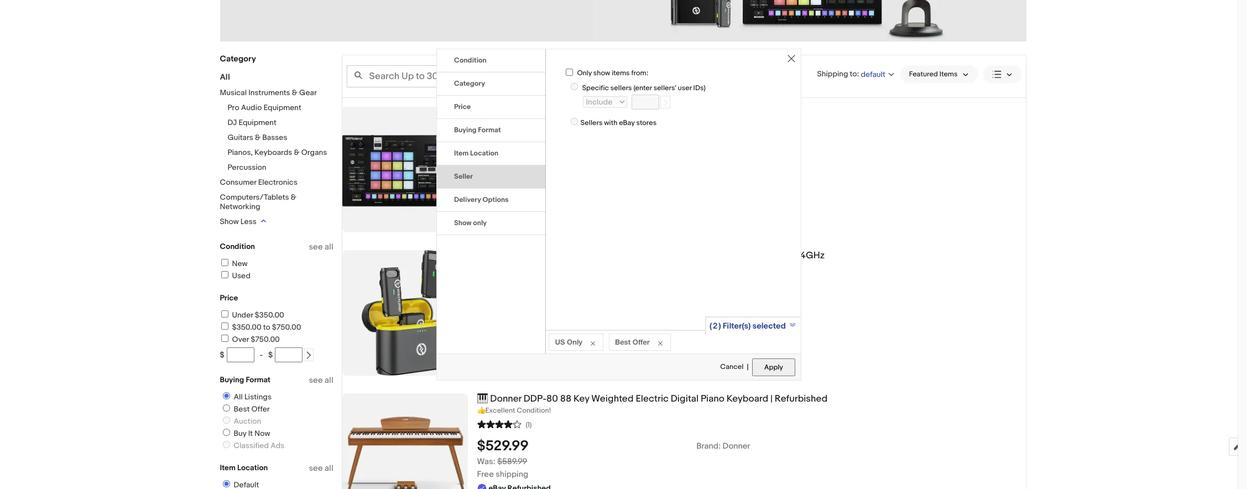 Task type: locate. For each thing, give the bounding box(es) containing it.
0 vertical spatial ebay refurbished
[[489, 160, 551, 169]]

buying inside tab list
[[454, 126, 477, 135]]

3 see all from the top
[[309, 463, 333, 474]]

(enter
[[634, 84, 652, 93]]

1 all from the top
[[325, 242, 333, 252]]

equipment down the instruments
[[264, 103, 301, 112]]

0 horizontal spatial item
[[220, 463, 236, 472]]

1 vertical spatial see all
[[309, 375, 333, 386]]

3 see from the top
[[309, 463, 323, 474]]

1 vertical spatial all
[[325, 375, 333, 386]]

hollyland lark m1 wireless lavalier microphone, noise cancellation 656ft 2.4ghz image
[[362, 250, 448, 376]]

$750.00
[[272, 323, 301, 332], [251, 335, 280, 344]]

0 vertical spatial ebay
[[619, 118, 635, 127]]

1 vertical spatial best offer
[[234, 404, 270, 414]]

2 $ from the left
[[268, 350, 273, 360]]

0 horizontal spatial $
[[220, 350, 224, 360]]

$350.00 up to
[[255, 310, 284, 320]]

0 horizontal spatial format
[[246, 375, 271, 384]]

category up musical
[[220, 54, 256, 64]]

3 see all button from the top
[[309, 463, 333, 474]]

ebay refurbished down watching
[[489, 160, 551, 169]]

0 horizontal spatial location
[[237, 463, 268, 472]]

used
[[232, 271, 251, 280]]

location down classified ads link
[[237, 463, 268, 472]]

buying format up 114
[[454, 126, 501, 135]]

all inside all musical instruments & gear pro audio equipment dj equipment guitars & basses pianos, keyboards & organs percussion consumer electronics computers/tablets & networking show less
[[220, 72, 230, 82]]

production
[[572, 107, 620, 118]]

refurbished down lark
[[508, 290, 551, 300]]

best offer link
[[218, 404, 272, 414]]

hollyland
[[477, 250, 517, 261]]

Best Offer radio
[[223, 404, 230, 412]]

only
[[577, 69, 592, 78], [567, 338, 583, 347]]

equipment
[[264, 103, 301, 112], [239, 118, 276, 127]]

donner right brand:
[[723, 441, 750, 451]]

0 vertical spatial item
[[454, 149, 469, 158]]

1 horizontal spatial price
[[454, 103, 471, 111]]

)
[[719, 321, 721, 332]]

1 vertical spatial best
[[234, 404, 250, 414]]

item location up seller
[[454, 149, 498, 158]]

0 vertical spatial all
[[220, 72, 230, 82]]

$ for the maximum value text field
[[268, 350, 273, 360]]

$750.00 right to
[[272, 323, 301, 332]]

show inside all musical instruments & gear pro audio equipment dj equipment guitars & basses pianos, keyboards & organs percussion consumer electronics computers/tablets & networking show less
[[220, 217, 239, 226]]

condition
[[454, 56, 487, 65], [220, 242, 255, 251]]

0 vertical spatial all
[[325, 242, 333, 252]]

1 vertical spatial format
[[246, 375, 271, 384]]

0 horizontal spatial item location
[[220, 463, 268, 472]]

best up auction link
[[234, 404, 250, 414]]

1 vertical spatial price
[[220, 293, 238, 303]]

us only
[[555, 338, 583, 347]]

4 out of 5 stars image
[[477, 419, 521, 429]]

user
[[678, 84, 692, 93]]

sellers'
[[654, 84, 676, 93]]

category
[[220, 54, 256, 64], [454, 79, 485, 88]]

show left only
[[454, 219, 472, 228]]

Used checkbox
[[221, 271, 228, 278]]

1 horizontal spatial location
[[470, 149, 498, 158]]

under $350.00
[[232, 310, 284, 320]]

ebay down hollyland on the bottom left of the page
[[489, 290, 506, 300]]

refurbished inside 🎹 donner ddp-80 88 key weighted electric digital piano keyboard | refurbished 👍excellent condition!
[[775, 393, 828, 404]]

to
[[263, 323, 270, 332]]

$350.00 to $750.00 checkbox
[[221, 323, 228, 330]]

studio
[[622, 107, 650, 118]]

over $750.00 link
[[219, 335, 280, 344]]

2 vertical spatial see
[[309, 463, 323, 474]]

1 horizontal spatial format
[[478, 126, 501, 135]]

dj equipment link
[[228, 118, 276, 127]]

0 vertical spatial equipment
[[264, 103, 301, 112]]

donner up 👍excellent
[[490, 393, 522, 404]]

submit seller name image
[[662, 99, 670, 107]]

1 horizontal spatial $
[[268, 350, 273, 360]]

item location down classified
[[220, 463, 268, 472]]

1 horizontal spatial offer
[[633, 338, 650, 347]]

|
[[771, 393, 773, 404]]

key
[[574, 393, 589, 404]]

Apply submit
[[752, 359, 796, 376]]

format down roland
[[478, 126, 501, 135]]

1 vertical spatial buying format
[[220, 375, 271, 384]]

0 vertical spatial buying format
[[454, 126, 501, 135]]

show down networking
[[220, 217, 239, 226]]

organs
[[301, 148, 327, 157]]

0 vertical spatial buying
[[454, 126, 477, 135]]

2 vertical spatial ebay
[[489, 290, 506, 300]]

Sellers with eBay stores radio
[[571, 118, 578, 125]]

audio
[[241, 103, 262, 112]]

cancel button
[[720, 358, 744, 377]]

1 horizontal spatial condition
[[454, 56, 487, 65]]

1 horizontal spatial all
[[234, 392, 243, 402]]

1 ebay refurbished from the top
[[489, 160, 551, 169]]

0 horizontal spatial all
[[220, 72, 230, 82]]

classified
[[234, 441, 269, 450]]

1 vertical spatial see all button
[[309, 375, 333, 386]]

0 horizontal spatial show
[[220, 217, 239, 226]]

1 horizontal spatial item
[[454, 149, 469, 158]]

0 vertical spatial item location
[[454, 149, 498, 158]]

0 vertical spatial see all
[[309, 242, 333, 252]]

cancellation
[[710, 250, 765, 261]]

price
[[454, 103, 471, 111], [220, 293, 238, 303]]

2 see all button from the top
[[309, 375, 333, 386]]

0 vertical spatial donner
[[490, 393, 522, 404]]

2 vertical spatial all
[[325, 463, 333, 474]]

1 horizontal spatial item location
[[454, 149, 498, 158]]

583
[[607, 71, 620, 81]]

1 $ from the left
[[220, 350, 224, 360]]

refurbished down submit seller name "icon"
[[652, 107, 705, 118]]

equipment up "guitars & basses" link
[[239, 118, 276, 127]]

0 horizontal spatial donner
[[490, 393, 522, 404]]

0 horizontal spatial best
[[234, 404, 250, 414]]

format
[[478, 126, 501, 135], [246, 375, 271, 384]]

electric
[[636, 393, 669, 404]]

Default radio
[[223, 480, 230, 487]]

hollyland lark m1 wireless lavalier microphone, noise cancellation 656ft 2.4ghz link
[[477, 250, 1026, 262]]

see all button for new
[[309, 242, 333, 252]]

all for all listings
[[234, 392, 243, 402]]

piano
[[701, 393, 725, 404]]

1 see all from the top
[[309, 242, 333, 252]]

Maximum Value text field
[[275, 347, 303, 362]]

1 vertical spatial ebay refurbished
[[489, 290, 551, 300]]

ebay down studio
[[619, 118, 635, 127]]

0 vertical spatial condition
[[454, 56, 487, 65]]

tab list
[[437, 49, 546, 235]]

$750.00 down the $350.00 to $750.00
[[251, 335, 280, 344]]

$
[[220, 350, 224, 360], [268, 350, 273, 360]]

2 all from the top
[[325, 375, 333, 386]]

0 horizontal spatial condition
[[220, 242, 255, 251]]

0 vertical spatial best offer
[[615, 338, 650, 347]]

0 horizontal spatial best offer
[[234, 404, 270, 414]]

$350.00 to $750.00 link
[[219, 323, 301, 332]]

location
[[470, 149, 498, 158], [237, 463, 268, 472]]

1 vertical spatial item
[[220, 463, 236, 472]]

New checkbox
[[221, 259, 228, 266]]

Minimum Value text field
[[227, 347, 254, 362]]

hollyland lark m1 wireless lavalier microphone, noise cancellation 656ft 2.4ghz
[[477, 250, 825, 261]]

1 vertical spatial location
[[237, 463, 268, 472]]

buying
[[454, 126, 477, 135], [220, 375, 244, 384]]

ebay refurbished down lark
[[489, 290, 551, 300]]

item left 114
[[454, 149, 469, 158]]

verselab
[[509, 107, 547, 118]]

price up under $350.00 checkbox
[[220, 293, 238, 303]]

🎹 donner ddp-80 88 key weighted electric digital piano keyboard | refurbished image
[[342, 393, 468, 489]]

0 vertical spatial only
[[577, 69, 592, 78]]

2 vertical spatial see all button
[[309, 463, 333, 474]]

0 vertical spatial format
[[478, 126, 501, 135]]

1 see all button from the top
[[309, 242, 333, 252]]

2 see all from the top
[[309, 375, 333, 386]]

88
[[560, 393, 572, 404]]

$350.00 up over $750.00 link
[[232, 323, 261, 332]]

👍Excellent Condition! text field
[[477, 406, 1026, 415]]

Classified Ads radio
[[223, 441, 230, 448]]

roland verselab mv-1 production studio refurbished image
[[342, 107, 468, 232]]

best offer
[[615, 338, 650, 347], [234, 404, 270, 414]]

1 vertical spatial donner
[[723, 441, 750, 451]]

donner for 🎹
[[490, 393, 522, 404]]

buying format
[[454, 126, 501, 135], [220, 375, 271, 384]]

delivery
[[454, 195, 481, 204]]

over $750.00
[[232, 335, 280, 344]]

format up listings
[[246, 375, 271, 384]]

$529.99
[[477, 437, 529, 455]]

new link
[[219, 259, 248, 268]]

only right only show items from: checkbox
[[577, 69, 592, 78]]

1 horizontal spatial donner
[[723, 441, 750, 451]]

656ft
[[767, 250, 790, 261]]

all right all listings radio
[[234, 392, 243, 402]]

category up roland
[[454, 79, 485, 88]]

(
[[710, 321, 712, 332]]

item up default option
[[220, 463, 236, 472]]

0 horizontal spatial category
[[220, 54, 256, 64]]

2 vertical spatial see all
[[309, 463, 333, 474]]

show only
[[454, 219, 487, 228]]

best right us only
[[615, 338, 631, 347]]

best
[[615, 338, 631, 347], [234, 404, 250, 414]]

All Listings radio
[[223, 392, 230, 399]]

0 vertical spatial see
[[309, 242, 323, 252]]

refurbished right |
[[775, 393, 828, 404]]

1 horizontal spatial buying format
[[454, 126, 501, 135]]

computers/tablets & networking link
[[220, 193, 296, 211]]

seller
[[454, 172, 473, 181]]

1 vertical spatial see
[[309, 375, 323, 386]]

from:
[[631, 69, 649, 78]]

ebay refurbished
[[489, 160, 551, 169], [489, 290, 551, 300]]

buying up all listings radio
[[220, 375, 244, 384]]

only right us
[[567, 338, 583, 347]]

buying format up all listings link
[[220, 375, 271, 384]]

1 vertical spatial offer
[[251, 404, 270, 414]]

1 see from the top
[[309, 242, 323, 252]]

all for all listings
[[325, 375, 333, 386]]

delivery options
[[454, 195, 509, 204]]

now
[[255, 429, 270, 438]]

0 vertical spatial see all button
[[309, 242, 333, 252]]

Specific sellers (enter sellers' user IDs) radio
[[571, 83, 578, 90]]

donner
[[490, 393, 522, 404], [723, 441, 750, 451]]

$ down over $750.00 checkbox
[[220, 350, 224, 360]]

show
[[220, 217, 239, 226], [454, 219, 472, 228]]

1 vertical spatial category
[[454, 79, 485, 88]]

guitars & basses link
[[228, 133, 287, 142]]

buying left $527.99 at the top left of page
[[454, 126, 477, 135]]

under $350.00 link
[[219, 310, 284, 320]]

computers/tablets
[[220, 193, 289, 202]]

close image
[[788, 55, 796, 63]]

0 horizontal spatial buying
[[220, 375, 244, 384]]

2 ebay refurbished from the top
[[489, 290, 551, 300]]

1 vertical spatial all
[[234, 392, 243, 402]]

donner inside brand: donner was: $589.99 free shipping
[[723, 441, 750, 451]]

& left organs
[[294, 148, 300, 157]]

1 horizontal spatial best
[[615, 338, 631, 347]]

ids)
[[693, 84, 706, 93]]

price left roland
[[454, 103, 471, 111]]

roland
[[477, 107, 507, 118]]

2 see from the top
[[309, 375, 323, 386]]

$ right -
[[268, 350, 273, 360]]

gear
[[299, 88, 317, 97]]

donner inside 🎹 donner ddp-80 88 key weighted electric digital piano keyboard | refurbished 👍excellent condition!
[[490, 393, 522, 404]]

see all
[[309, 242, 333, 252], [309, 375, 333, 386], [309, 463, 333, 474]]

1 horizontal spatial buying
[[454, 126, 477, 135]]

all up musical
[[220, 72, 230, 82]]

0 vertical spatial category
[[220, 54, 256, 64]]

submit price range image
[[305, 351, 313, 359]]

sellers with ebay stores
[[581, 118, 657, 127]]

Enter seller's name or multiple seller names separated by a comma or a space text field
[[632, 95, 660, 110]]

roland verselab mv-1 production studio refurbished link
[[477, 107, 1026, 118]]

location down $527.99 at the top left of page
[[470, 149, 498, 158]]

donner for brand:
[[723, 441, 750, 451]]

& down dj equipment link
[[255, 133, 261, 142]]

114
[[477, 145, 488, 156]]

0 vertical spatial price
[[454, 103, 471, 111]]

ebay down 114 watching
[[489, 160, 506, 169]]



Task type: describe. For each thing, give the bounding box(es) containing it.
114 watching
[[477, 145, 524, 156]]

only
[[473, 219, 487, 228]]

stores
[[636, 118, 657, 127]]

0 vertical spatial location
[[470, 149, 498, 158]]

Auction radio
[[223, 417, 230, 424]]

Under $350.00 checkbox
[[221, 310, 228, 318]]

percussion link
[[228, 163, 266, 172]]

listings
[[245, 392, 272, 402]]

guitars
[[228, 133, 253, 142]]

all for all musical instruments & gear pro audio equipment dj equipment guitars & basses pianos, keyboards & organs percussion consumer electronics computers/tablets & networking show less
[[220, 72, 230, 82]]

1 vertical spatial ebay
[[489, 160, 506, 169]]

1 vertical spatial $750.00
[[251, 335, 280, 344]]

pro audio equipment link
[[228, 103, 301, 112]]

all musical instruments & gear pro audio equipment dj equipment guitars & basses pianos, keyboards & organs percussion consumer electronics computers/tablets & networking show less
[[220, 72, 327, 226]]

classified ads
[[234, 441, 285, 450]]

🎹
[[477, 393, 488, 404]]

items
[[612, 69, 630, 78]]

pianos, keyboards & organs link
[[228, 148, 327, 157]]

consumer electronics link
[[220, 178, 298, 187]]

0 vertical spatial $350.00
[[255, 310, 284, 320]]

show less button
[[220, 217, 266, 226]]

ads
[[271, 441, 285, 450]]

1 horizontal spatial show
[[454, 219, 472, 228]]

musical
[[220, 88, 247, 97]]

cancel
[[720, 363, 744, 371]]

$ for minimum value text field
[[220, 350, 224, 360]]

1 vertical spatial only
[[567, 338, 583, 347]]

$350.00 to $750.00
[[232, 323, 301, 332]]

noise
[[683, 250, 708, 261]]

2.4ghz
[[792, 250, 825, 261]]

was:
[[477, 456, 496, 467]]

buy it now
[[234, 429, 270, 438]]

583 results
[[607, 71, 648, 81]]

show
[[593, 69, 610, 78]]

it
[[248, 429, 253, 438]]

0 vertical spatial offer
[[633, 338, 650, 347]]

1 vertical spatial $350.00
[[232, 323, 261, 332]]

microphone,
[[627, 250, 681, 261]]

percussion
[[228, 163, 266, 172]]

roland verselab mv-1 production studio refurbished
[[477, 107, 705, 118]]

basses
[[262, 133, 287, 142]]

👍excellent
[[477, 406, 515, 415]]

0 horizontal spatial price
[[220, 293, 238, 303]]

electronics
[[258, 178, 298, 187]]

filter(s)
[[723, 321, 751, 332]]

used link
[[219, 271, 251, 280]]

(1) link
[[477, 419, 532, 429]]

digital
[[671, 393, 699, 404]]

🎹 donner ddp-80 88 key weighted electric digital piano keyboard | refurbished link
[[477, 393, 1026, 405]]

wireless
[[553, 250, 590, 261]]

& down electronics on the top
[[291, 193, 296, 202]]

selected
[[753, 321, 786, 332]]

buy
[[234, 429, 247, 438]]

only show items from:
[[577, 69, 649, 78]]

shipping
[[496, 469, 528, 480]]

m1
[[540, 250, 551, 261]]

1
[[567, 107, 570, 118]]

🎹 donner ddp-80 88 key weighted electric digital piano keyboard | refurbished 👍excellent condition!
[[477, 393, 828, 415]]

networking
[[220, 202, 260, 211]]

price inside tab list
[[454, 103, 471, 111]]

0 horizontal spatial offer
[[251, 404, 270, 414]]

1 vertical spatial equipment
[[239, 118, 276, 127]]

1 vertical spatial condition
[[220, 242, 255, 251]]

0 horizontal spatial buying format
[[220, 375, 271, 384]]

see for new
[[309, 242, 323, 252]]

1 horizontal spatial category
[[454, 79, 485, 88]]

sellers
[[581, 118, 603, 127]]

Only show items from: checkbox
[[566, 69, 573, 76]]

ddp-
[[524, 393, 547, 404]]

$527.99
[[477, 127, 528, 144]]

us
[[555, 338, 565, 347]]

1 horizontal spatial best offer
[[615, 338, 650, 347]]

(1)
[[526, 420, 532, 429]]

all listings link
[[218, 392, 274, 402]]

buy it now link
[[218, 429, 272, 438]]

weighted
[[592, 393, 634, 404]]

tab list containing condition
[[437, 49, 546, 235]]

keyboard
[[727, 393, 768, 404]]

& left gear
[[292, 88, 298, 97]]

musical instruments & gear link
[[220, 88, 317, 97]]

see all for new
[[309, 242, 333, 252]]

-
[[260, 350, 263, 360]]

brand: donner was: $589.99 free shipping
[[477, 441, 750, 480]]

new
[[232, 259, 248, 268]]

condition!
[[517, 406, 551, 415]]

3 all from the top
[[325, 463, 333, 474]]

0 vertical spatial $750.00
[[272, 323, 301, 332]]

over
[[232, 335, 249, 344]]

lark
[[520, 250, 538, 261]]

all for new
[[325, 242, 333, 252]]

Buy It Now radio
[[223, 429, 230, 436]]

auction
[[234, 417, 261, 426]]

refurbished down watching
[[508, 160, 551, 169]]

refurbished inside "link"
[[652, 107, 705, 118]]

brand:
[[697, 441, 721, 451]]

all listings
[[234, 392, 272, 402]]

keyboards
[[254, 148, 292, 157]]

Over $750.00 checkbox
[[221, 335, 228, 342]]

$589.99
[[497, 456, 527, 467]]

1 vertical spatial item location
[[220, 463, 268, 472]]

0 vertical spatial best
[[615, 338, 631, 347]]

format inside tab list
[[478, 126, 501, 135]]

see all for all listings
[[309, 375, 333, 386]]

sellers
[[611, 84, 632, 93]]

results
[[622, 71, 648, 81]]

watching
[[490, 145, 524, 156]]

under
[[232, 310, 253, 320]]

2
[[713, 321, 718, 332]]

see all button for all listings
[[309, 375, 333, 386]]

see for all listings
[[309, 375, 323, 386]]

1 vertical spatial buying
[[220, 375, 244, 384]]

less
[[241, 217, 257, 226]]



Task type: vqa. For each thing, say whether or not it's contained in the screenshot.
SHOP BY CATEGORY
no



